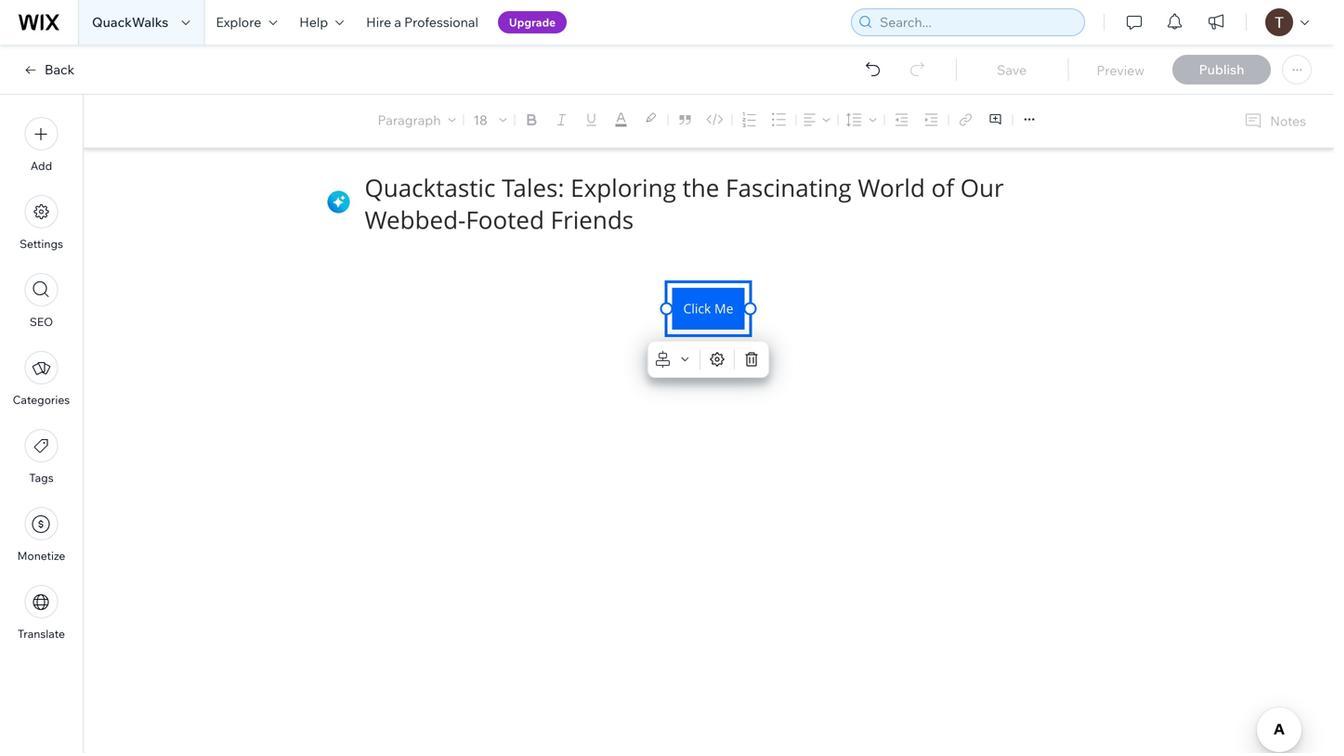 Task type: describe. For each thing, give the bounding box(es) containing it.
quackwalks
[[92, 14, 169, 30]]

monetize
[[17, 549, 65, 563]]

click me button
[[672, 288, 745, 330]]

hire
[[366, 14, 391, 30]]

translate button
[[18, 586, 65, 641]]

add
[[31, 159, 52, 173]]

back button
[[22, 61, 74, 78]]

notes button
[[1237, 109, 1312, 134]]

help
[[300, 14, 328, 30]]

professional
[[404, 14, 479, 30]]

seo button
[[25, 273, 58, 329]]

upgrade
[[509, 15, 556, 29]]

paragraph
[[378, 112, 441, 128]]

explore
[[216, 14, 261, 30]]

notes
[[1271, 113, 1307, 129]]

monetize button
[[17, 507, 65, 563]]

tags button
[[25, 429, 58, 485]]



Task type: locate. For each thing, give the bounding box(es) containing it.
categories button
[[13, 351, 70, 407]]

hire a professional
[[366, 14, 479, 30]]

categories
[[13, 393, 70, 407]]

help button
[[288, 0, 355, 45]]

menu containing add
[[0, 106, 83, 652]]

settings button
[[20, 195, 63, 251]]

Add a Catchy Title text field
[[365, 172, 1040, 236]]

settings
[[20, 237, 63, 251]]

back
[[45, 61, 74, 78]]

tags
[[29, 471, 54, 485]]

a
[[394, 14, 401, 30]]

click
[[684, 300, 711, 317]]

me
[[715, 300, 734, 317]]

paragraph button
[[374, 107, 460, 133]]

Search... field
[[875, 9, 1079, 35]]

menu
[[0, 106, 83, 652]]

click me
[[684, 300, 734, 317]]

upgrade button
[[498, 11, 567, 33]]

add button
[[25, 117, 58, 173]]

seo
[[30, 315, 53, 329]]

translate
[[18, 627, 65, 641]]

hire a professional link
[[355, 0, 490, 45]]



Task type: vqa. For each thing, say whether or not it's contained in the screenshot.
right Segments
no



